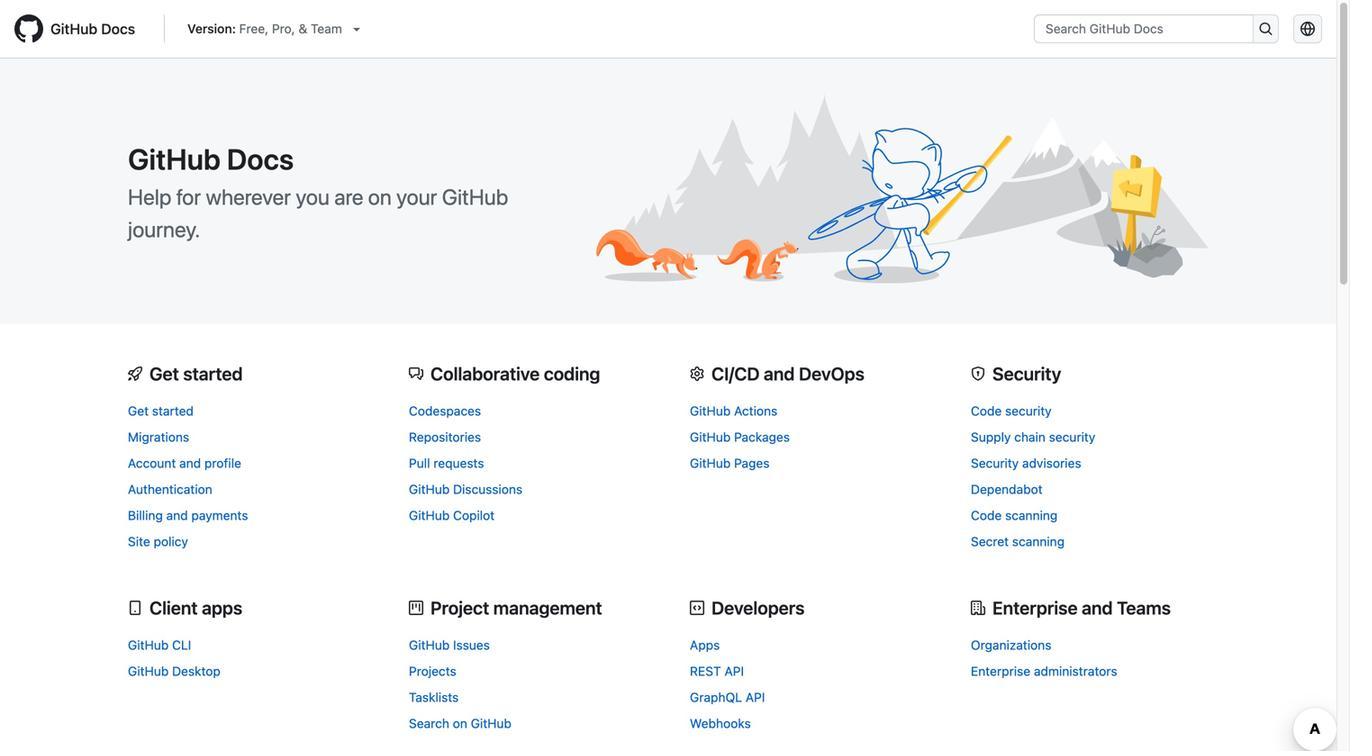 Task type: locate. For each thing, give the bounding box(es) containing it.
security
[[1005, 404, 1052, 419], [1049, 430, 1096, 445]]

docs for github docs
[[101, 20, 135, 37]]

docs for github docs help for wherever you are on your github journey.
[[227, 142, 294, 176]]

scanning up secret scanning
[[1005, 508, 1058, 523]]

None search field
[[1034, 14, 1279, 43]]

0 vertical spatial enterprise
[[993, 597, 1078, 619]]

code up secret
[[971, 508, 1002, 523]]

dependabot link
[[971, 482, 1043, 497]]

cli
[[172, 638, 191, 653]]

scanning down code scanning link
[[1012, 534, 1065, 549]]

started up get started link
[[183, 363, 243, 384]]

1 horizontal spatial get
[[150, 363, 179, 384]]

and for account
[[179, 456, 201, 471]]

profile
[[204, 456, 241, 471]]

teams
[[1117, 597, 1171, 619]]

github for github pages
[[690, 456, 731, 471]]

code
[[971, 404, 1002, 419], [971, 508, 1002, 523]]

0 vertical spatial get started
[[150, 363, 243, 384]]

code security
[[971, 404, 1052, 419]]

on
[[368, 184, 392, 210], [453, 716, 467, 731]]

rest
[[690, 664, 721, 679]]

packages
[[734, 430, 790, 445]]

enterprise and teams
[[993, 597, 1171, 619]]

account
[[128, 456, 176, 471]]

rest api link
[[690, 664, 744, 679]]

1 vertical spatial enterprise
[[971, 664, 1031, 679]]

and
[[764, 363, 795, 384], [179, 456, 201, 471], [166, 508, 188, 523], [1082, 597, 1113, 619]]

developers
[[712, 597, 805, 619]]

code scanning
[[971, 508, 1058, 523]]

security up advisories
[[1049, 430, 1096, 445]]

projects
[[409, 664, 457, 679]]

tasklists link
[[409, 690, 459, 705]]

search on github
[[409, 716, 512, 731]]

and up the policy in the left of the page
[[166, 508, 188, 523]]

dependabot
[[971, 482, 1043, 497]]

collaborative
[[431, 363, 540, 384]]

account and profile
[[128, 456, 241, 471]]

scanning for secret scanning
[[1012, 534, 1065, 549]]

account and profile link
[[128, 456, 241, 471]]

pull requests
[[409, 456, 484, 471]]

project management
[[431, 597, 602, 619]]

enterprise down organizations
[[971, 664, 1031, 679]]

device mobile image
[[128, 601, 142, 615]]

billing and payments link
[[128, 508, 248, 523]]

get
[[150, 363, 179, 384], [128, 404, 149, 419]]

and right ci/cd
[[764, 363, 795, 384]]

secret scanning
[[971, 534, 1065, 549]]

client
[[150, 597, 198, 619]]

security up code security "link"
[[993, 363, 1062, 384]]

github for github discussions
[[409, 482, 450, 497]]

0 vertical spatial started
[[183, 363, 243, 384]]

1 vertical spatial scanning
[[1012, 534, 1065, 549]]

collaborative coding
[[431, 363, 600, 384]]

discussions
[[453, 482, 523, 497]]

scanning
[[1005, 508, 1058, 523], [1012, 534, 1065, 549]]

policy
[[154, 534, 188, 549]]

0 vertical spatial scanning
[[1005, 508, 1058, 523]]

1 vertical spatial security
[[971, 456, 1019, 471]]

0 vertical spatial get
[[150, 363, 179, 384]]

0 vertical spatial security
[[1005, 404, 1052, 419]]

site
[[128, 534, 150, 549]]

0 vertical spatial code
[[971, 404, 1002, 419]]

secret
[[971, 534, 1009, 549]]

0 horizontal spatial api
[[725, 664, 744, 679]]

rocket image
[[128, 367, 142, 381]]

1 vertical spatial security
[[1049, 430, 1096, 445]]

2 code from the top
[[971, 508, 1002, 523]]

security up chain on the bottom of page
[[1005, 404, 1052, 419]]

site policy
[[128, 534, 188, 549]]

security advisories
[[971, 456, 1082, 471]]

gear image
[[690, 367, 704, 381]]

github docs help for wherever you are on your github journey.
[[128, 142, 508, 242]]

github for github copilot
[[409, 508, 450, 523]]

1 vertical spatial api
[[746, 690, 765, 705]]

scanning for code scanning
[[1005, 508, 1058, 523]]

1 vertical spatial get started
[[128, 404, 194, 419]]

tooltip
[[1279, 694, 1315, 730]]

started up migrations link
[[152, 404, 194, 419]]

github packages
[[690, 430, 790, 445]]

actions
[[734, 404, 778, 419]]

free,
[[239, 21, 269, 36]]

api up 'graphql api'
[[725, 664, 744, 679]]

enterprise
[[993, 597, 1078, 619], [971, 664, 1031, 679]]

migrations link
[[128, 430, 189, 445]]

0 vertical spatial docs
[[101, 20, 135, 37]]

and for ci/cd
[[764, 363, 795, 384]]

0 vertical spatial on
[[368, 184, 392, 210]]

github for github docs help for wherever you are on your github journey.
[[128, 142, 221, 176]]

on right the are
[[368, 184, 392, 210]]

supply chain security link
[[971, 430, 1096, 445]]

get up migrations link
[[128, 404, 149, 419]]

api for graphql api
[[746, 690, 765, 705]]

1 vertical spatial on
[[453, 716, 467, 731]]

1 horizontal spatial docs
[[227, 142, 294, 176]]

organization image
[[971, 601, 986, 615]]

github copilot
[[409, 508, 495, 523]]

1 horizontal spatial on
[[453, 716, 467, 731]]

apps link
[[690, 638, 720, 653]]

1 code from the top
[[971, 404, 1002, 419]]

get right rocket icon
[[150, 363, 179, 384]]

enterprise administrators
[[971, 664, 1118, 679]]

billing
[[128, 508, 163, 523]]

github
[[50, 20, 97, 37], [128, 142, 221, 176], [442, 184, 508, 210], [690, 404, 731, 419], [690, 430, 731, 445], [690, 456, 731, 471], [409, 482, 450, 497], [409, 508, 450, 523], [128, 638, 169, 653], [409, 638, 450, 653], [128, 664, 169, 679], [471, 716, 512, 731]]

version:
[[187, 21, 236, 36]]

github pages
[[690, 456, 770, 471]]

comment discussion image
[[409, 367, 423, 381]]

1 horizontal spatial api
[[746, 690, 765, 705]]

0 horizontal spatial on
[[368, 184, 392, 210]]

1 vertical spatial get
[[128, 404, 149, 419]]

and left teams
[[1082, 597, 1113, 619]]

security down supply
[[971, 456, 1019, 471]]

github copilot link
[[409, 508, 495, 523]]

issues
[[453, 638, 490, 653]]

secret scanning link
[[971, 534, 1065, 549]]

docs inside github docs help for wherever you are on your github journey.
[[227, 142, 294, 176]]

code for code scanning
[[971, 508, 1002, 523]]

supply
[[971, 430, 1011, 445]]

get started up get started link
[[150, 363, 243, 384]]

github discussions link
[[409, 482, 523, 497]]

enterprise for enterprise and teams
[[993, 597, 1078, 619]]

0 vertical spatial api
[[725, 664, 744, 679]]

0 horizontal spatial get
[[128, 404, 149, 419]]

get started up migrations link
[[128, 404, 194, 419]]

enterprise up organizations
[[993, 597, 1078, 619]]

shield lock image
[[971, 367, 986, 381]]

pull
[[409, 456, 430, 471]]

and for billing
[[166, 508, 188, 523]]

journey.
[[128, 217, 200, 242]]

project image
[[409, 601, 423, 615]]

0 vertical spatial security
[[993, 363, 1062, 384]]

github for github cli
[[128, 638, 169, 653]]

1 vertical spatial docs
[[227, 142, 294, 176]]

graphql api link
[[690, 690, 765, 705]]

0 horizontal spatial docs
[[101, 20, 135, 37]]

scroll to top image
[[1290, 704, 1304, 719]]

api right the graphql
[[746, 690, 765, 705]]

1 vertical spatial code
[[971, 508, 1002, 523]]

help
[[128, 184, 171, 210]]

desktop
[[172, 664, 221, 679]]

graphql
[[690, 690, 742, 705]]

organizations link
[[971, 638, 1052, 653]]

on right search
[[453, 716, 467, 731]]

and left profile
[[179, 456, 201, 471]]

code up supply
[[971, 404, 1002, 419]]

enterprise for enterprise administrators
[[971, 664, 1031, 679]]

team
[[311, 21, 342, 36]]



Task type: describe. For each thing, give the bounding box(es) containing it.
pro,
[[272, 21, 295, 36]]

github for github docs
[[50, 20, 97, 37]]

repositories link
[[409, 430, 481, 445]]

copilot
[[453, 508, 495, 523]]

graphql api
[[690, 690, 765, 705]]

apps
[[690, 638, 720, 653]]

repositories
[[409, 430, 481, 445]]

1 vertical spatial started
[[152, 404, 194, 419]]

github for github desktop
[[128, 664, 169, 679]]

chain
[[1015, 430, 1046, 445]]

github pages link
[[690, 456, 770, 471]]

Search GitHub Docs search field
[[1035, 15, 1253, 42]]

pull requests link
[[409, 456, 484, 471]]

github cli
[[128, 638, 191, 653]]

pages
[[734, 456, 770, 471]]

are
[[334, 184, 363, 210]]

search
[[409, 716, 449, 731]]

security for security advisories
[[971, 456, 1019, 471]]

supply chain security
[[971, 430, 1096, 445]]

select language: current language is english image
[[1301, 22, 1315, 36]]

get started link
[[128, 404, 194, 419]]

search on github link
[[409, 716, 512, 731]]

api for rest api
[[725, 664, 744, 679]]

code security link
[[971, 404, 1052, 419]]

codespaces
[[409, 404, 481, 419]]

your
[[396, 184, 437, 210]]

enterprise administrators link
[[971, 664, 1118, 679]]

webhooks link
[[690, 716, 751, 731]]

organizations
[[971, 638, 1052, 653]]

apps
[[202, 597, 243, 619]]

github packages link
[[690, 430, 790, 445]]

wherever
[[206, 184, 291, 210]]

github docs
[[50, 20, 135, 37]]

site policy link
[[128, 534, 188, 549]]

management
[[493, 597, 602, 619]]

tasklists
[[409, 690, 459, 705]]

billing and payments
[[128, 508, 248, 523]]

client apps
[[150, 597, 243, 619]]

github for github actions
[[690, 404, 731, 419]]

authentication link
[[128, 482, 212, 497]]

github discussions
[[409, 482, 523, 497]]

administrators
[[1034, 664, 1118, 679]]

requests
[[434, 456, 484, 471]]

github issues
[[409, 638, 490, 653]]

github docs link
[[14, 14, 150, 43]]

github actions link
[[690, 404, 778, 419]]

code scanning link
[[971, 508, 1058, 523]]

on inside github docs help for wherever you are on your github journey.
[[368, 184, 392, 210]]

devops
[[799, 363, 865, 384]]

payments
[[191, 508, 248, 523]]

github desktop link
[[128, 664, 221, 679]]

migrations
[[128, 430, 189, 445]]

triangle down image
[[349, 22, 364, 36]]

projects link
[[409, 664, 457, 679]]

github cli link
[[128, 638, 191, 653]]

github for github issues
[[409, 638, 450, 653]]

for
[[176, 184, 201, 210]]

github desktop
[[128, 664, 221, 679]]

and for enterprise
[[1082, 597, 1113, 619]]

ci/cd and devops
[[712, 363, 865, 384]]

security advisories link
[[971, 456, 1082, 471]]

version: free, pro, & team
[[187, 21, 342, 36]]

coding
[[544, 363, 600, 384]]

authentication
[[128, 482, 212, 497]]

search image
[[1259, 22, 1273, 36]]

security for security
[[993, 363, 1062, 384]]

code square image
[[690, 601, 704, 615]]

advisories
[[1022, 456, 1082, 471]]

rest api
[[690, 664, 744, 679]]

code for code security
[[971, 404, 1002, 419]]

github for github packages
[[690, 430, 731, 445]]

you
[[296, 184, 330, 210]]

github issues link
[[409, 638, 490, 653]]

&
[[299, 21, 307, 36]]

ci/cd
[[712, 363, 760, 384]]

project
[[431, 597, 489, 619]]



Task type: vqa. For each thing, say whether or not it's contained in the screenshot.
bottom Security
yes



